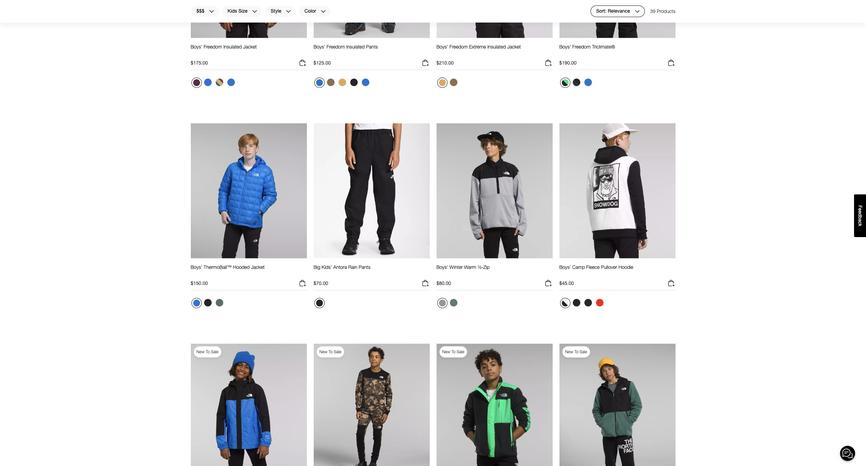 Task type: vqa. For each thing, say whether or not it's contained in the screenshot.
MEN'S SUMMIT SERIES CASAVAL HYBRID HOODIE image
no



Task type: describe. For each thing, give the bounding box(es) containing it.
39 products status
[[651, 5, 676, 17]]

kids size
[[228, 8, 248, 14]]

2 optic blue mountain traverse print radio from the left
[[360, 77, 371, 88]]

color button
[[299, 5, 331, 17]]

boys' for boys' winter warm ½-zip
[[437, 264, 449, 270]]

a
[[858, 219, 864, 221]]

new to sale for boys' antora rain jacket image
[[197, 349, 219, 354]]

chlorophyll green/tnf black image
[[562, 79, 569, 86]]

$choose color$ option group for $150.00
[[191, 297, 226, 311]]

to for boys' forrest fleece full-zip hooded jacket image
[[575, 349, 579, 354]]

boys' forrest fleece full-zip hooded jacket image
[[560, 343, 676, 466]]

0 horizontal spatial optic blue radio
[[192, 298, 202, 308]]

insulated inside button
[[488, 44, 506, 50]]

1 optic blue mountain traverse print radio from the left
[[202, 77, 213, 88]]

relevance
[[608, 8, 631, 14]]

big
[[314, 264, 321, 270]]

boys' camp fleece pullover hoodie
[[560, 264, 634, 270]]

boys' freedom extreme insulated jacket button
[[437, 44, 521, 56]]

boys' freedom triclimate® button
[[560, 44, 616, 56]]

$190.00
[[560, 60, 577, 66]]

$80.00 button
[[437, 279, 553, 290]]

39 products
[[651, 8, 676, 14]]

products
[[657, 8, 676, 14]]

pants inside button
[[359, 264, 371, 270]]

style
[[271, 8, 282, 14]]

$choose color$ option group for $45.00
[[560, 297, 606, 311]]

boys' winter warm ½-zip button
[[437, 264, 490, 276]]

freedom for $125.00
[[327, 44, 345, 50]]

boys' for boys' freedom insulated jacket
[[191, 44, 203, 50]]

TNF Black/Asphalt Grey radio
[[572, 77, 582, 88]]

2 e from the top
[[858, 211, 864, 213]]

1 horizontal spatial optic blue radio
[[226, 77, 237, 88]]

1 horizontal spatial tnf black radio
[[349, 77, 360, 88]]

$175.00
[[191, 60, 208, 66]]

c
[[858, 221, 864, 224]]

TNF Black TNF Marker Logo Print radio
[[583, 297, 594, 308]]

$choose color$ option group for $80.00
[[437, 297, 460, 311]]

k
[[858, 224, 864, 226]]

new for boys' antora rain jacket image
[[197, 349, 205, 354]]

Utility Brown Camo Texture Small Print radio
[[325, 77, 336, 88]]

2 horizontal spatial optic blue radio
[[583, 77, 594, 88]]

zip
[[484, 264, 490, 270]]

boys' for boys' thermoball™ hooded jacket
[[191, 264, 203, 270]]

boys' freedom triclimate®
[[560, 44, 616, 50]]

$150.00 button
[[191, 279, 307, 290]]

insulated for jacket
[[224, 44, 242, 50]]

hoodie
[[619, 264, 634, 270]]

$45.00
[[560, 280, 575, 286]]

to for boys' forrest fleece mashup jacket image
[[452, 349, 456, 354]]

boys' freedom triclimate® image
[[560, 0, 676, 38]]

boys' freedom insulated pants button
[[314, 44, 378, 56]]

rain
[[349, 264, 358, 270]]

utility brown camo texture small print image
[[327, 79, 335, 86]]

1 e from the top
[[858, 208, 864, 211]]

dark sage heather image
[[450, 299, 458, 307]]

fleece
[[587, 264, 600, 270]]

boysenberry image
[[193, 79, 200, 86]]

boys' freedom insulated jacket
[[191, 44, 257, 50]]

color
[[305, 8, 316, 14]]

boys' winter warm ½-zip
[[437, 264, 490, 270]]

tnf black tnf marker logo print image
[[585, 299, 592, 307]]

pants inside button
[[366, 44, 378, 50]]

new for big kids' waffle base layer set image
[[320, 349, 328, 354]]

$175.00 button
[[191, 59, 307, 70]]

big kids' waffle base layer set image
[[314, 343, 430, 466]]

$choose color$ option group for $210.00
[[437, 77, 460, 91]]

Boysenberry radio
[[192, 78, 202, 88]]

utility brown camo texture small print image
[[450, 79, 458, 86]]

jacket for boys' freedom insulated pants
[[243, 44, 257, 50]]

$190.00 button
[[560, 59, 676, 70]]

big kids' antora rain pants button
[[314, 264, 371, 276]]

style button
[[265, 5, 296, 17]]

insulated for pants
[[347, 44, 365, 50]]

sale for big kids' waffle base layer set image
[[334, 349, 342, 354]]

boys' for boys' freedom triclimate®
[[560, 44, 572, 50]]

$150.00
[[191, 280, 208, 286]]

boys' camp fleece pullover hoodie button
[[560, 264, 634, 276]]

summit gold image
[[439, 79, 446, 86]]

tnf white/tnf black image
[[562, 300, 569, 307]]

Summit Fold Paint Lightening Small Print radio
[[214, 77, 225, 88]]

$125.00
[[314, 60, 331, 66]]

new to sale for boys' forrest fleece mashup jacket image
[[443, 349, 465, 354]]

39
[[651, 8, 656, 14]]

boys' freedom insulated jacket button
[[191, 44, 257, 56]]

boys' antora rain jacket image
[[191, 343, 307, 466]]

$choose color$ option group for $125.00
[[314, 77, 372, 91]]

sort: relevance
[[597, 8, 631, 14]]

triclimate®
[[593, 44, 616, 50]]



Task type: locate. For each thing, give the bounding box(es) containing it.
Optic Blue radio
[[315, 78, 325, 88]]

$80.00
[[437, 280, 451, 286]]

boys' for boys' freedom extreme insulated jacket
[[437, 44, 449, 50]]

big kids' antora rain pants
[[314, 264, 371, 270]]

insulated inside button
[[224, 44, 242, 50]]

1 horizontal spatial tnf black image
[[350, 79, 358, 86]]

kids size button
[[222, 5, 262, 17]]

winter
[[450, 264, 463, 270]]

pullover
[[602, 264, 618, 270]]

jacket
[[243, 44, 257, 50], [508, 44, 521, 50], [251, 264, 265, 270]]

jacket right hooded
[[251, 264, 265, 270]]

0 vertical spatial tnf black radio
[[349, 77, 360, 88]]

0 vertical spatial tnf black image
[[350, 79, 358, 86]]

size
[[239, 8, 248, 14]]

boys' thermoball™ hooded jacket image
[[191, 123, 307, 259]]

antora
[[334, 264, 347, 270]]

Summit Gold radio
[[438, 78, 448, 88]]

4 new from the left
[[566, 349, 574, 354]]

1 freedom from the left
[[204, 44, 222, 50]]

3 insulated from the left
[[488, 44, 506, 50]]

$70.00 button
[[314, 279, 430, 290]]

TNF Black/TNF White radio
[[572, 297, 582, 308]]

optic blue mountain traverse print radio right boysenberry image
[[202, 77, 213, 88]]

1 horizontal spatial insulated
[[347, 44, 365, 50]]

jacket inside button
[[251, 264, 265, 270]]

tnf black image
[[350, 79, 358, 86], [316, 300, 323, 307]]

$$$ button
[[191, 5, 219, 17]]

boys' for boys' camp fleece pullover hoodie
[[560, 264, 572, 270]]

½-
[[478, 264, 484, 270]]

freedom inside button
[[204, 44, 222, 50]]

$$$
[[197, 8, 205, 14]]

optic blue image
[[585, 79, 592, 86], [316, 79, 323, 86], [193, 300, 200, 307]]

Optic Blue Mountain Traverse Print radio
[[202, 77, 213, 88], [360, 77, 371, 88]]

sale for boys' forrest fleece mashup jacket image
[[457, 349, 465, 354]]

insulated up $210.00 dropdown button
[[488, 44, 506, 50]]

camp
[[573, 264, 585, 270]]

0 vertical spatial pants
[[366, 44, 378, 50]]

d
[[858, 213, 864, 216]]

boys' freedom insulated jacket image
[[191, 0, 307, 38]]

2 horizontal spatial insulated
[[488, 44, 506, 50]]

boys' freedom extreme insulated jacket image
[[437, 0, 553, 38]]

new for boys' forrest fleece full-zip hooded jacket image
[[566, 349, 574, 354]]

boys' up $175.00
[[191, 44, 203, 50]]

1 vertical spatial tnf black radio
[[315, 298, 325, 308]]

boys' freedom insulated pants
[[314, 44, 378, 50]]

tnf black image for tnf black radio to the left
[[316, 300, 323, 307]]

4 sale from the left
[[580, 349, 588, 354]]

tnf black radio right summit gold icon
[[349, 77, 360, 88]]

boys'
[[191, 44, 203, 50], [314, 44, 326, 50], [437, 44, 449, 50], [560, 44, 572, 50], [191, 264, 203, 270], [437, 264, 449, 270], [560, 264, 572, 270]]

freedom up $175.00
[[204, 44, 222, 50]]

f
[[858, 205, 864, 208]]

3 new to sale from the left
[[443, 349, 465, 354]]

jacket for big kids' antora rain pants
[[251, 264, 265, 270]]

tnf black radio down $70.00
[[315, 298, 325, 308]]

tnf black/asphalt grey image
[[573, 79, 581, 86]]

3 to from the left
[[452, 349, 456, 354]]

optic blue image left tnf black option
[[193, 300, 200, 307]]

4 new to sale from the left
[[566, 349, 588, 354]]

summit gold image
[[339, 79, 346, 86]]

optic blue image right tnf black/asphalt grey radio
[[585, 79, 592, 86]]

boys' thermoball™ hooded jacket
[[191, 264, 265, 270]]

1 new to sale from the left
[[197, 349, 219, 354]]

tnf black image right summit gold icon
[[350, 79, 358, 86]]

3 sale from the left
[[457, 349, 465, 354]]

insulated inside button
[[347, 44, 365, 50]]

tnf medium grey heather image
[[439, 300, 446, 307]]

$choose color$ option group for $175.00
[[191, 77, 237, 91]]

e up b at the right
[[858, 211, 864, 213]]

kids
[[228, 8, 237, 14]]

0 horizontal spatial optic blue mountain traverse print radio
[[202, 77, 213, 88]]

jacket up $210.00 dropdown button
[[508, 44, 521, 50]]

boys' thermoball™ hooded jacket button
[[191, 264, 265, 276]]

3 new from the left
[[443, 349, 451, 354]]

boys' inside boys' freedom extreme insulated jacket button
[[437, 44, 449, 50]]

0 horizontal spatial optic blue image
[[193, 300, 200, 307]]

$45.00 button
[[560, 279, 676, 290]]

boys' inside boys' camp fleece pullover hoodie button
[[560, 264, 572, 270]]

e
[[858, 208, 864, 211], [858, 211, 864, 213]]

boys' for boys' freedom insulated pants
[[314, 44, 326, 50]]

Dark Sage radio
[[214, 297, 225, 308]]

$210.00
[[437, 60, 454, 66]]

boys' up $210.00
[[437, 44, 449, 50]]

e up d
[[858, 208, 864, 211]]

insulated up $175.00 dropdown button
[[224, 44, 242, 50]]

tnf black image
[[204, 299, 212, 307]]

new to sale for big kids' waffle base layer set image
[[320, 349, 342, 354]]

to for big kids' waffle base layer set image
[[329, 349, 333, 354]]

jacket inside button
[[243, 44, 257, 50]]

$70.00
[[314, 280, 328, 286]]

TNF Black radio
[[202, 297, 213, 308]]

$choose color$ option group for $190.00
[[560, 77, 595, 91]]

Summit Gold radio
[[337, 77, 348, 88]]

to
[[206, 349, 210, 354], [329, 349, 333, 354], [452, 349, 456, 354], [575, 349, 579, 354]]

freedom for $190.00
[[573, 44, 591, 50]]

freedom inside button
[[450, 44, 468, 50]]

boys' inside boys' freedom insulated pants button
[[314, 44, 326, 50]]

new to sale for boys' forrest fleece full-zip hooded jacket image
[[566, 349, 588, 354]]

boys' up the $150.00
[[191, 264, 203, 270]]

optic blue radio right summit fold paint lightening small print icon
[[226, 77, 237, 88]]

optic blue radio left tnf black option
[[192, 298, 202, 308]]

jacket inside button
[[508, 44, 521, 50]]

0 horizontal spatial tnf black radio
[[315, 298, 325, 308]]

1 vertical spatial tnf black image
[[316, 300, 323, 307]]

boys' inside "boys' winter warm ½-zip" button
[[437, 264, 449, 270]]

$choose color$ option group
[[191, 77, 237, 91], [314, 77, 372, 91], [437, 77, 460, 91], [560, 77, 595, 91], [191, 297, 226, 311], [437, 297, 460, 311], [560, 297, 606, 311]]

new for boys' forrest fleece mashup jacket image
[[443, 349, 451, 354]]

2 new to sale from the left
[[320, 349, 342, 354]]

1 to from the left
[[206, 349, 210, 354]]

hooded
[[233, 264, 250, 270]]

boys' left camp
[[560, 264, 572, 270]]

Chlorophyll Green/TNF Black radio
[[561, 78, 571, 88]]

warm
[[465, 264, 477, 270]]

3 freedom from the left
[[450, 44, 468, 50]]

2 to from the left
[[329, 349, 333, 354]]

optic blue mountain traverse print radio down $125.00 dropdown button
[[360, 77, 371, 88]]

TNF White/TNF Black radio
[[561, 298, 571, 308]]

boys' freedom extreme insulated jacket
[[437, 44, 521, 50]]

TNF Black radio
[[349, 77, 360, 88], [315, 298, 325, 308]]

new
[[197, 349, 205, 354], [320, 349, 328, 354], [443, 349, 451, 354], [566, 349, 574, 354]]

2 insulated from the left
[[347, 44, 365, 50]]

sale for boys' forrest fleece full-zip hooded jacket image
[[580, 349, 588, 354]]

Utility Brown Camo Texture Small Print radio
[[448, 77, 459, 88]]

pants
[[366, 44, 378, 50], [359, 264, 371, 270]]

tnf black/tnf white image
[[573, 299, 581, 307]]

2 freedom from the left
[[327, 44, 345, 50]]

4 freedom from the left
[[573, 44, 591, 50]]

boys' left winter
[[437, 264, 449, 270]]

optic blue image left utility brown camo texture small print option
[[316, 79, 323, 86]]

freedom up the $190.00
[[573, 44, 591, 50]]

freedom for $210.00
[[450, 44, 468, 50]]

sort:
[[597, 8, 607, 14]]

kids'
[[322, 264, 332, 270]]

1 horizontal spatial optic blue image
[[316, 79, 323, 86]]

jacket up $175.00 dropdown button
[[243, 44, 257, 50]]

$210.00 button
[[437, 59, 553, 70]]

tnf black image down $70.00
[[316, 300, 323, 307]]

freedom up $125.00
[[327, 44, 345, 50]]

big kids' antora rain pants image
[[314, 123, 430, 259]]

1 horizontal spatial optic blue mountain traverse print radio
[[360, 77, 371, 88]]

Dark Sage Heather radio
[[448, 297, 459, 308]]

0 horizontal spatial insulated
[[224, 44, 242, 50]]

TNF Medium Grey Heather radio
[[438, 298, 448, 308]]

summit fold paint lightening small print image
[[216, 79, 223, 86]]

1 sale from the left
[[211, 349, 219, 354]]

sort: relevance button
[[591, 5, 645, 17]]

boys' up the $190.00
[[560, 44, 572, 50]]

2 new from the left
[[320, 349, 328, 354]]

insulated
[[224, 44, 242, 50], [347, 44, 365, 50], [488, 44, 506, 50]]

pants up $125.00 dropdown button
[[366, 44, 378, 50]]

0 horizontal spatial tnf black image
[[316, 300, 323, 307]]

fiery red image
[[596, 299, 604, 307]]

f e e d b a c k
[[858, 205, 864, 226]]

f e e d b a c k button
[[855, 194, 867, 237]]

optic blue radio right tnf black/asphalt grey radio
[[583, 77, 594, 88]]

1 new from the left
[[197, 349, 205, 354]]

boys' inside "boys' freedom insulated jacket" button
[[191, 44, 203, 50]]

freedom for $175.00
[[204, 44, 222, 50]]

2 horizontal spatial optic blue image
[[585, 79, 592, 86]]

insulated up $125.00 dropdown button
[[347, 44, 365, 50]]

1 insulated from the left
[[224, 44, 242, 50]]

pants right rain
[[359, 264, 371, 270]]

2 sale from the left
[[334, 349, 342, 354]]

new to sale
[[197, 349, 219, 354], [320, 349, 342, 354], [443, 349, 465, 354], [566, 349, 588, 354]]

dark sage image
[[216, 299, 223, 307]]

boys' camp fleece pullover hoodie image
[[560, 123, 676, 259]]

boys' inside boys' freedom triclimate® button
[[560, 44, 572, 50]]

boys' freedom insulated pants image
[[314, 0, 430, 38]]

Fiery Red radio
[[595, 297, 606, 308]]

optic blue mountain traverse print image
[[204, 79, 212, 86]]

boys' inside 'boys' thermoball™ hooded jacket' button
[[191, 264, 203, 270]]

optic blue image inside radio
[[316, 79, 323, 86]]

freedom left extreme
[[450, 44, 468, 50]]

4 to from the left
[[575, 349, 579, 354]]

optic blue mountain traverse print image
[[362, 79, 370, 86]]

$125.00 button
[[314, 59, 430, 70]]

sale
[[211, 349, 219, 354], [334, 349, 342, 354], [457, 349, 465, 354], [580, 349, 588, 354]]

freedom
[[204, 44, 222, 50], [327, 44, 345, 50], [450, 44, 468, 50], [573, 44, 591, 50]]

boys' up $125.00
[[314, 44, 326, 50]]

Optic Blue radio
[[226, 77, 237, 88], [583, 77, 594, 88], [192, 298, 202, 308]]

extreme
[[470, 44, 487, 50]]

b
[[858, 216, 864, 219]]

optic blue image for boys' freedom insulated pants
[[316, 79, 323, 86]]

to for boys' antora rain jacket image
[[206, 349, 210, 354]]

1 vertical spatial pants
[[359, 264, 371, 270]]

boys' forrest fleece mashup jacket image
[[437, 343, 553, 466]]

optic blue image for boys' thermoball™ hooded jacket
[[193, 300, 200, 307]]

tnf black image for the rightmost tnf black radio
[[350, 79, 358, 86]]

optic blue image
[[227, 79, 235, 86]]

thermoball™
[[204, 264, 232, 270]]

sale for boys' antora rain jacket image
[[211, 349, 219, 354]]

boys' winter warm ½-zip image
[[437, 123, 553, 259]]



